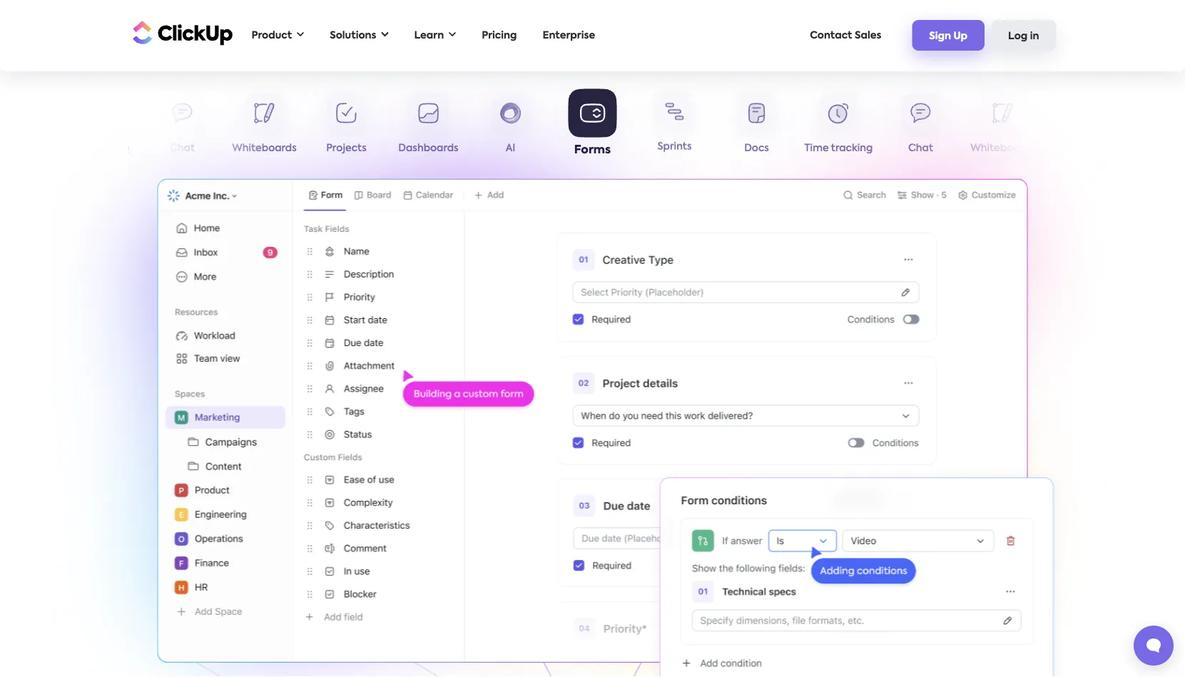 Task type: describe. For each thing, give the bounding box(es) containing it.
1 chat button from the left
[[141, 94, 223, 160]]

log in link
[[992, 20, 1057, 51]]

docs button
[[716, 94, 798, 160]]

1 tracking from the left
[[93, 144, 135, 154]]

sprints
[[658, 143, 692, 153]]

2 whiteboards from the left
[[971, 144, 1036, 154]]

in
[[1031, 31, 1040, 41]]

dashboards
[[399, 144, 459, 154]]

1 whiteboards button from the left
[[223, 94, 306, 160]]

docs
[[745, 144, 770, 154]]

2 time from the left
[[805, 144, 829, 154]]

forms button
[[552, 89, 634, 160]]

pricing link
[[475, 21, 524, 50]]

1 whiteboards from the left
[[232, 144, 297, 154]]

product button
[[245, 21, 311, 50]]

sprints button
[[634, 93, 716, 159]]

sign
[[930, 31, 952, 41]]

forms
[[575, 144, 611, 156]]

1 time tracking button from the left
[[59, 94, 141, 160]]

contact
[[810, 30, 853, 40]]

clickup image
[[129, 19, 233, 46]]

learn
[[414, 30, 444, 40]]

ai
[[506, 144, 516, 154]]

product
[[252, 30, 292, 40]]

contact sales link
[[803, 21, 889, 50]]

1 chat from the left
[[170, 144, 195, 154]]

1 time from the left
[[66, 144, 90, 154]]

2 tracking from the left
[[832, 144, 874, 154]]



Task type: locate. For each thing, give the bounding box(es) containing it.
projects
[[326, 144, 367, 154], [1065, 144, 1106, 154]]

1 horizontal spatial projects button
[[1045, 94, 1127, 160]]

enterprise
[[543, 30, 596, 40]]

0 horizontal spatial projects button
[[306, 94, 388, 160]]

0 horizontal spatial chat
[[170, 144, 195, 154]]

projects button
[[306, 94, 388, 160], [1045, 94, 1127, 160]]

2 projects button from the left
[[1045, 94, 1127, 160]]

pricing
[[482, 30, 517, 40]]

sign up button
[[913, 20, 985, 51]]

solutions button
[[323, 21, 396, 50]]

1 projects button from the left
[[306, 94, 388, 160]]

chat button
[[141, 94, 223, 160], [880, 94, 962, 160]]

forms image
[[157, 179, 1029, 663], [643, 463, 1071, 678]]

2 projects from the left
[[1065, 144, 1106, 154]]

1 horizontal spatial time tracking
[[805, 144, 874, 154]]

0 horizontal spatial time tracking button
[[59, 94, 141, 160]]

sign up
[[930, 31, 968, 41]]

2 chat from the left
[[909, 144, 934, 154]]

solutions
[[330, 30, 377, 40]]

0 horizontal spatial whiteboards
[[232, 144, 297, 154]]

0 horizontal spatial chat button
[[141, 94, 223, 160]]

0 horizontal spatial projects
[[326, 144, 367, 154]]

sales
[[855, 30, 882, 40]]

contact sales
[[810, 30, 882, 40]]

time tracking
[[66, 144, 135, 154], [805, 144, 874, 154]]

1 horizontal spatial chat
[[909, 144, 934, 154]]

2 chat button from the left
[[880, 94, 962, 160]]

time
[[66, 144, 90, 154], [805, 144, 829, 154]]

tracking
[[93, 144, 135, 154], [832, 144, 874, 154]]

0 horizontal spatial time
[[66, 144, 90, 154]]

0 horizontal spatial whiteboards button
[[223, 94, 306, 160]]

2 time tracking button from the left
[[798, 94, 880, 160]]

1 horizontal spatial tracking
[[832, 144, 874, 154]]

whiteboards button
[[223, 94, 306, 160], [962, 94, 1045, 160]]

enterprise link
[[536, 21, 603, 50]]

log
[[1009, 31, 1028, 41]]

1 horizontal spatial projects
[[1065, 144, 1106, 154]]

1 horizontal spatial time
[[805, 144, 829, 154]]

learn button
[[407, 21, 464, 50]]

1 projects from the left
[[326, 144, 367, 154]]

chat
[[170, 144, 195, 154], [909, 144, 934, 154]]

dashboards button
[[388, 94, 470, 160]]

time tracking button
[[59, 94, 141, 160], [798, 94, 880, 160]]

0 horizontal spatial tracking
[[93, 144, 135, 154]]

up
[[954, 31, 968, 41]]

1 horizontal spatial chat button
[[880, 94, 962, 160]]

2 time tracking from the left
[[805, 144, 874, 154]]

ai button
[[470, 94, 552, 160]]

1 time tracking from the left
[[66, 144, 135, 154]]

whiteboards
[[232, 144, 297, 154], [971, 144, 1036, 154]]

1 horizontal spatial whiteboards button
[[962, 94, 1045, 160]]

log in
[[1009, 31, 1040, 41]]

1 horizontal spatial whiteboards
[[971, 144, 1036, 154]]

1 horizontal spatial time tracking button
[[798, 94, 880, 160]]

0 horizontal spatial time tracking
[[66, 144, 135, 154]]

2 whiteboards button from the left
[[962, 94, 1045, 160]]



Task type: vqa. For each thing, say whether or not it's contained in the screenshot.
Discover in Discover how ClickUp helps capture employee feedback, automate workflows, and make dashboards for reporting and analytics.
no



